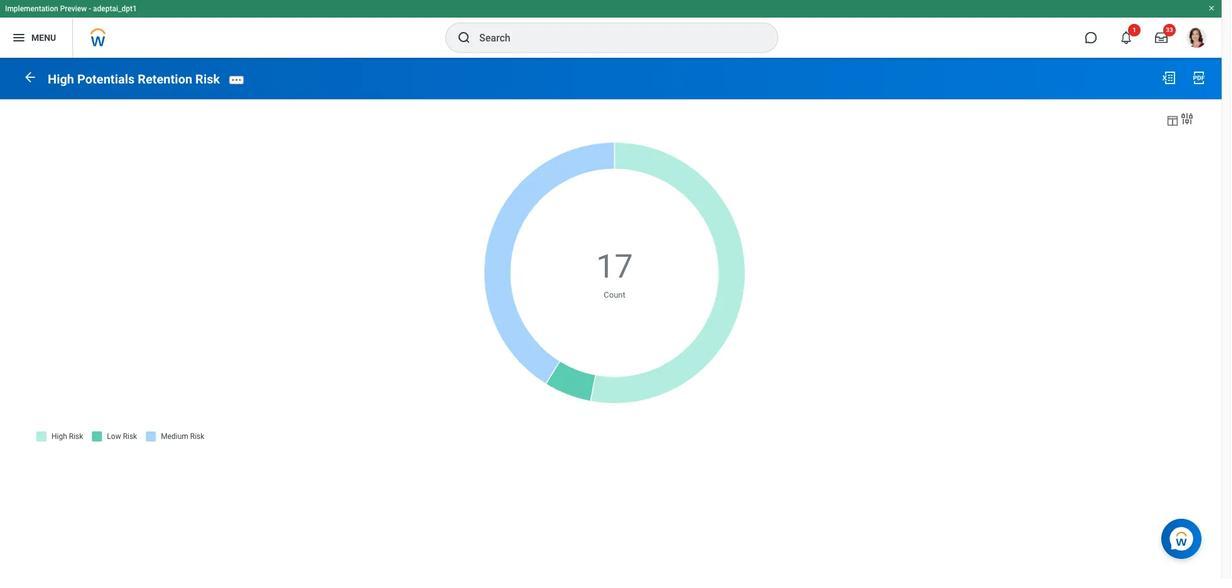 Task type: locate. For each thing, give the bounding box(es) containing it.
potentials
[[77, 71, 135, 87]]

close environment banner image
[[1208, 4, 1216, 12]]

-
[[89, 4, 91, 13]]

adeptai_dpt1
[[93, 4, 137, 13]]

implementation
[[5, 4, 58, 13]]

profile logan mcneil image
[[1187, 28, 1207, 50]]

1 button
[[1113, 24, 1141, 52]]

previous page image
[[23, 70, 38, 85]]

Search Workday  search field
[[479, 24, 752, 52]]

configure and view chart data image down the view printable version (pdf) icon
[[1180, 111, 1195, 126]]

high
[[48, 71, 74, 87]]

17 button
[[596, 245, 635, 289]]

menu banner
[[0, 0, 1222, 58]]

preview
[[60, 4, 87, 13]]

justify image
[[11, 30, 26, 45]]

configure and view chart data image
[[1180, 111, 1195, 126], [1166, 114, 1180, 127]]

33
[[1166, 26, 1174, 33]]

high potentials retention risk link
[[48, 71, 220, 87]]

1
[[1133, 26, 1137, 33]]



Task type: describe. For each thing, give the bounding box(es) containing it.
high potentials retention risk
[[48, 71, 220, 87]]

17
[[596, 248, 633, 286]]

menu button
[[0, 18, 72, 58]]

retention
[[138, 71, 192, 87]]

export to excel image
[[1162, 70, 1177, 85]]

menu
[[31, 32, 56, 42]]

count
[[604, 290, 626, 300]]

view printable version (pdf) image
[[1192, 70, 1207, 85]]

17 main content
[[0, 58, 1222, 463]]

risk
[[195, 71, 220, 87]]

notifications large image
[[1120, 31, 1133, 44]]

33 button
[[1148, 24, 1176, 52]]

17 count
[[596, 248, 633, 300]]

implementation preview -   adeptai_dpt1
[[5, 4, 137, 13]]

inbox large image
[[1156, 31, 1168, 44]]

search image
[[457, 30, 472, 45]]

configure and view chart data image down export to excel "icon"
[[1166, 114, 1180, 127]]



Task type: vqa. For each thing, say whether or not it's contained in the screenshot.
adeptai_dpt1
yes



